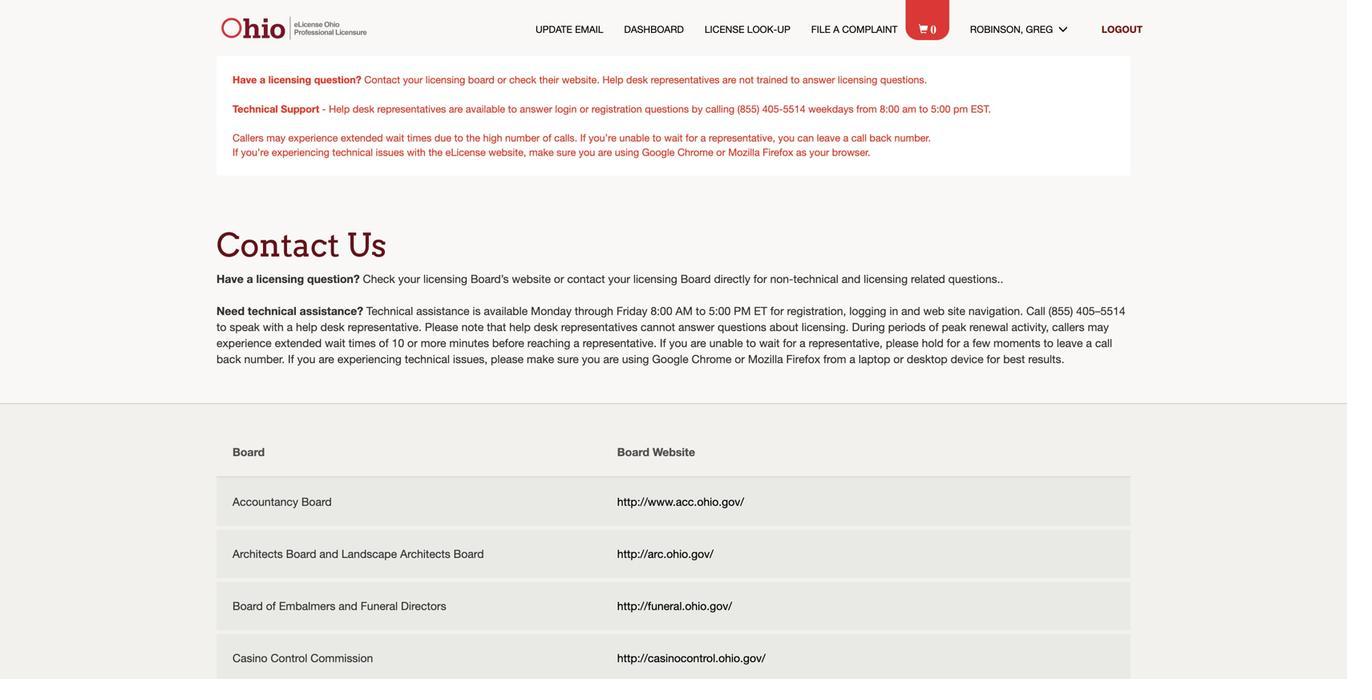 Task type: vqa. For each thing, say whether or not it's contained in the screenshot.
the top Technical
yes



Task type: locate. For each thing, give the bounding box(es) containing it.
technical inside the technical assistance is available monday through friday 8:00 am to 5:00 pm et for registration, logging in and web site navigation. call (855) 405–5514 to speak with a help desk representative. please note that help desk representatives cannot answer questions about licensing. during periods of peak renewal activity, callers may experience extended wait times of 10 or more minutes before reaching a representative. if you are unable to wait for a representative, please hold for a few moments to leave a call back number. if you are experiencing technical issues, please make sure you are using google chrome or mozilla firefox from a laptop or desktop device for best results.
[[367, 304, 413, 318]]

chrome
[[678, 146, 714, 158], [692, 353, 732, 366]]

or inside callers may experience extended wait times due to the high number of calls. if you're unable to wait for a representative, you can leave a call back number. if you're experiencing technical issues with the elicense website, make sure you are using google chrome or mozilla firefox as your browser.
[[717, 146, 726, 158]]

http://arc.ohio.gov/
[[618, 547, 714, 561]]

unable
[[620, 132, 650, 144], [710, 337, 743, 350]]

google down cannot
[[652, 353, 689, 366]]

sure down reaching at the left
[[558, 353, 579, 366]]

0 vertical spatial using
[[615, 146, 639, 158]]

may inside the technical assistance is available monday through friday 8:00 am to 5:00 pm et for registration, logging in and web site navigation. call (855) 405–5514 to speak with a help desk representative. please note that help desk representatives cannot answer questions about licensing. during periods of peak renewal activity, callers may experience extended wait times of 10 or more minutes before reaching a representative. if you are unable to wait for a representative, please hold for a few moments to leave a call back number. if you are experiencing technical issues, please make sure you are using google chrome or mozilla firefox from a laptop or desktop device for best results.
[[1088, 320, 1109, 334]]

times left 10
[[349, 337, 376, 350]]

back down "speak"
[[217, 353, 241, 366]]

for down by at the right top of page
[[686, 132, 698, 144]]

accountancy
[[233, 495, 298, 509]]

back up the browser.
[[870, 132, 892, 144]]

0 vertical spatial experiencing
[[272, 146, 330, 158]]

1 vertical spatial (855)
[[1049, 304, 1074, 318]]

leave inside the technical assistance is available monday through friday 8:00 am to 5:00 pm et for registration, logging in and web site navigation. call (855) 405–5514 to speak with a help desk representative. please note that help desk representatives cannot answer questions about licensing. during periods of peak renewal activity, callers may experience extended wait times of 10 or more minutes before reaching a representative. if you are unable to wait for a representative, please hold for a few moments to leave a call back number. if you are experiencing technical issues, please make sure you are using google chrome or mozilla firefox from a laptop or desktop device for best results.
[[1057, 337, 1083, 350]]

8:00 inside the technical assistance is available monday through friday 8:00 am to 5:00 pm et for registration, logging in and web site navigation. call (855) 405–5514 to speak with a help desk representative. please note that help desk representatives cannot answer questions about licensing. during periods of peak renewal activity, callers may experience extended wait times of 10 or more minutes before reaching a representative. if you are unable to wait for a representative, please hold for a few moments to leave a call back number. if you are experiencing technical issues, please make sure you are using google chrome or mozilla firefox from a laptop or desktop device for best results.
[[651, 304, 673, 318]]

are down am
[[691, 337, 706, 350]]

(855) inside technical support - help desk representatives are available to answer login or registration questions by calling (855) 405-5514 weekdays from 8:00 am to 5:00 pm est.
[[738, 103, 760, 115]]

or right laptop
[[894, 353, 904, 366]]

0 horizontal spatial representatives
[[377, 103, 446, 115]]

1 vertical spatial mozilla
[[748, 353, 783, 366]]

8:00 up cannot
[[651, 304, 673, 318]]

0 vertical spatial chrome
[[678, 146, 714, 158]]

est.
[[971, 103, 991, 115]]

you down need technical assistance?
[[297, 353, 316, 366]]

5:00 left pm
[[709, 304, 731, 318]]

0 vertical spatial you're
[[589, 132, 617, 144]]

1 vertical spatial help
[[329, 103, 350, 115]]

1 vertical spatial extended
[[275, 337, 322, 350]]

technical assistance is available monday through friday 8:00 am to 5:00 pm et for registration, logging in and web site navigation. call (855) 405–5514 to speak with a help desk representative. please note that help desk representatives cannot answer questions about licensing. during periods of peak renewal activity, callers may experience extended wait times of 10 or more minutes before reaching a representative. if you are unable to wait for a representative, please hold for a few moments to leave a call back number. if you are experiencing technical issues, please make sure you are using google chrome or mozilla firefox from a laptop or desktop device for best results.
[[217, 304, 1126, 366]]

and
[[842, 272, 861, 286], [902, 304, 921, 318], [320, 547, 339, 561], [339, 600, 358, 613]]

questions inside the technical assistance is available monday through friday 8:00 am to 5:00 pm et for registration, logging in and web site navigation. call (855) 405–5514 to speak with a help desk representative. please note that help desk representatives cannot answer questions about licensing. during periods of peak renewal activity, callers may experience extended wait times of 10 or more minutes before reaching a representative. if you are unable to wait for a representative, please hold for a few moments to leave a call back number. if you are experiencing technical issues, please make sure you are using google chrome or mozilla firefox from a laptop or desktop device for best results.
[[718, 320, 767, 334]]

1 horizontal spatial architects
[[400, 547, 451, 561]]

a
[[834, 24, 840, 35], [260, 73, 266, 85], [701, 132, 706, 144], [844, 132, 849, 144], [247, 272, 253, 286], [287, 320, 293, 334], [574, 337, 580, 350], [800, 337, 806, 350], [964, 337, 970, 350], [1086, 337, 1093, 350], [850, 353, 856, 366]]

0 vertical spatial from
[[857, 103, 877, 115]]

desk down assistance?
[[321, 320, 345, 334]]

1 vertical spatial representative,
[[809, 337, 883, 350]]

your right check
[[398, 272, 420, 286]]

of left calls.
[[543, 132, 552, 144]]

number. inside the technical assistance is available monday through friday 8:00 am to 5:00 pm et for registration, logging in and web site navigation. call (855) 405–5514 to speak with a help desk representative. please note that help desk representatives cannot answer questions about licensing. during periods of peak renewal activity, callers may experience extended wait times of 10 or more minutes before reaching a representative. if you are unable to wait for a representative, please hold for a few moments to leave a call back number. if you are experiencing technical issues, please make sure you are using google chrome or mozilla firefox from a laptop or desktop device for best results.
[[244, 353, 285, 366]]

1 horizontal spatial experience
[[288, 132, 338, 144]]

are down the through
[[604, 353, 619, 366]]

1 vertical spatial using
[[622, 353, 649, 366]]

call inside the technical assistance is available monday through friday 8:00 am to 5:00 pm et for registration, logging in and web site navigation. call (855) 405–5514 to speak with a help desk representative. please note that help desk representatives cannot answer questions about licensing. during periods of peak renewal activity, callers may experience extended wait times of 10 or more minutes before reaching a representative. if you are unable to wait for a representative, please hold for a few moments to leave a call back number. if you are experiencing technical issues, please make sure you are using google chrome or mozilla firefox from a laptop or desktop device for best results.
[[1096, 337, 1113, 350]]

if down need technical assistance?
[[288, 353, 294, 366]]

call inside callers may experience extended wait times due to the high number of calls. if you're unable to wait for a representative, you can leave a call back number. if you're experiencing technical issues with the elicense website, make sure you are using google chrome or mozilla firefox as your browser.
[[852, 132, 867, 144]]

using inside the technical assistance is available monday through friday 8:00 am to 5:00 pm et for registration, logging in and web site navigation. call (855) 405–5514 to speak with a help desk representative. please note that help desk representatives cannot answer questions about licensing. during periods of peak renewal activity, callers may experience extended wait times of 10 or more minutes before reaching a representative. if you are unable to wait for a representative, please hold for a few moments to leave a call back number. if you are experiencing technical issues, please make sure you are using google chrome or mozilla firefox from a laptop or desktop device for best results.
[[622, 353, 649, 366]]

available inside technical support - help desk representatives are available to answer login or registration questions by calling (855) 405-5514 weekdays from 8:00 am to 5:00 pm est.
[[466, 103, 505, 115]]

5:00 left the pm
[[931, 103, 951, 115]]

2 horizontal spatial representatives
[[651, 74, 720, 85]]

1 vertical spatial number.
[[244, 353, 285, 366]]

1 horizontal spatial contact
[[364, 74, 400, 85]]

file a complaint
[[812, 24, 898, 35]]

board website
[[618, 446, 695, 459]]

update email link
[[536, 22, 604, 36]]

0 vertical spatial sure
[[557, 146, 576, 158]]

leave right can
[[817, 132, 841, 144]]

experience inside callers may experience extended wait times due to the high number of calls. if you're unable to wait for a representative, you can leave a call back number. if you're experiencing technical issues with the elicense website, make sure you are using google chrome or mozilla firefox as your browser.
[[288, 132, 338, 144]]

firefox inside callers may experience extended wait times due to the high number of calls. if you're unable to wait for a representative, you can leave a call back number. if you're experiencing technical issues with the elicense website, make sure you are using google chrome or mozilla firefox as your browser.
[[763, 146, 794, 158]]

google inside callers may experience extended wait times due to the high number of calls. if you're unable to wait for a representative, you can leave a call back number. if you're experiencing technical issues with the elicense website, make sure you are using google chrome or mozilla firefox as your browser.
[[642, 146, 675, 158]]

during
[[852, 320, 885, 334]]

sure down calls.
[[557, 146, 576, 158]]

desk up registration
[[626, 74, 648, 85]]

1 horizontal spatial representative.
[[583, 337, 657, 350]]

1 vertical spatial chrome
[[692, 353, 732, 366]]

0 horizontal spatial leave
[[817, 132, 841, 144]]

number.
[[895, 132, 931, 144], [244, 353, 285, 366]]

help up before
[[509, 320, 531, 334]]

technical support - help desk representatives are available to answer login or registration questions by calling (855) 405-5514 weekdays from 8:00 am to 5:00 pm est.
[[233, 103, 991, 115]]

answer down am
[[679, 320, 715, 334]]

1 vertical spatial make
[[527, 353, 554, 366]]

questions.
[[881, 74, 928, 85]]

1 vertical spatial please
[[491, 353, 524, 366]]

1 vertical spatial 5:00
[[709, 304, 731, 318]]

using down cannot
[[622, 353, 649, 366]]

with
[[407, 146, 426, 158], [263, 320, 284, 334]]

technical for assistance
[[367, 304, 413, 318]]

desk right -
[[353, 103, 375, 115]]

experiencing
[[272, 146, 330, 158], [337, 353, 402, 366]]

accountancy board
[[233, 495, 332, 509]]

help
[[603, 74, 624, 85], [329, 103, 350, 115]]

0 horizontal spatial extended
[[275, 337, 322, 350]]

with right issues
[[407, 146, 426, 158]]

experiencing inside the technical assistance is available monday through friday 8:00 am to 5:00 pm et for registration, logging in and web site navigation. call (855) 405–5514 to speak with a help desk representative. please note that help desk representatives cannot answer questions about licensing. during periods of peak renewal activity, callers may experience extended wait times of 10 or more minutes before reaching a representative. if you are unable to wait for a representative, please hold for a few moments to leave a call back number. if you are experiencing technical issues, please make sure you are using google chrome or mozilla firefox from a laptop or desktop device for best results.
[[337, 353, 402, 366]]

from
[[857, 103, 877, 115], [824, 353, 847, 366]]

0 vertical spatial representatives
[[651, 74, 720, 85]]

have up callers
[[233, 73, 257, 85]]

1 horizontal spatial help
[[509, 320, 531, 334]]

architects down accountancy
[[233, 547, 283, 561]]

moments
[[994, 337, 1041, 350]]

make down number
[[529, 146, 554, 158]]

help down need technical assistance?
[[296, 320, 317, 334]]

is
[[473, 304, 481, 318]]

experiencing down support
[[272, 146, 330, 158]]

representative, down calling
[[709, 132, 776, 144]]

google inside the technical assistance is available monday through friday 8:00 am to 5:00 pm et for registration, logging in and web site navigation. call (855) 405–5514 to speak with a help desk representative. please note that help desk representatives cannot answer questions about licensing. during periods of peak renewal activity, callers may experience extended wait times of 10 or more minutes before reaching a representative. if you are unable to wait for a representative, please hold for a few moments to leave a call back number. if you are experiencing technical issues, please make sure you are using google chrome or mozilla firefox from a laptop or desktop device for best results.
[[652, 353, 689, 366]]

mozilla
[[729, 146, 760, 158], [748, 353, 783, 366]]

navigation.
[[969, 304, 1024, 318]]

question? up -
[[314, 73, 362, 85]]

0 vertical spatial experience
[[288, 132, 338, 144]]

with inside the technical assistance is available monday through friday 8:00 am to 5:00 pm et for registration, logging in and web site navigation. call (855) 405–5514 to speak with a help desk representative. please note that help desk representatives cannot answer questions about licensing. during periods of peak renewal activity, callers may experience extended wait times of 10 or more minutes before reaching a representative. if you are unable to wait for a representative, please hold for a few moments to leave a call back number. if you are experiencing technical issues, please make sure you are using google chrome or mozilla firefox from a laptop or desktop device for best results.
[[263, 320, 284, 334]]

1 horizontal spatial may
[[1088, 320, 1109, 334]]

check
[[363, 272, 395, 286]]

technical inside callers may experience extended wait times due to the high number of calls. if you're unable to wait for a representative, you can leave a call back number. if you're experiencing technical issues with the elicense website, make sure you are using google chrome or mozilla firefox as your browser.
[[332, 146, 373, 158]]

are inside have a licensing question? contact your licensing board or check their website. help desk representatives are not trained to answer licensing questions.
[[723, 74, 737, 85]]

firefox
[[763, 146, 794, 158], [787, 353, 821, 366]]

questions
[[645, 103, 689, 115], [718, 320, 767, 334]]

browser.
[[832, 146, 871, 158]]

for inside callers may experience extended wait times due to the high number of calls. if you're unable to wait for a representative, you can leave a call back number. if you're experiencing technical issues with the elicense website, make sure you are using google chrome or mozilla firefox as your browser.
[[686, 132, 698, 144]]

http://funeral.ohio.gov/
[[618, 600, 732, 613]]

are inside callers may experience extended wait times due to the high number of calls. if you're unable to wait for a representative, you can leave a call back number. if you're experiencing technical issues with the elicense website, make sure you are using google chrome or mozilla firefox as your browser.
[[598, 146, 612, 158]]

10
[[392, 337, 404, 350]]

1 vertical spatial sure
[[558, 353, 579, 366]]

are down technical support - help desk representatives are available to answer login or registration questions by calling (855) 405-5514 weekdays from 8:00 am to 5:00 pm est.
[[598, 146, 612, 158]]

mozilla down about on the right top
[[748, 353, 783, 366]]

licensing up support
[[268, 73, 311, 85]]

1 vertical spatial back
[[217, 353, 241, 366]]

0 vertical spatial back
[[870, 132, 892, 144]]

calling
[[706, 103, 735, 115]]

0 horizontal spatial please
[[491, 353, 524, 366]]

2 horizontal spatial answer
[[803, 74, 835, 85]]

representatives up due
[[377, 103, 446, 115]]

through
[[575, 304, 614, 318]]

desktop
[[907, 353, 948, 366]]

1 vertical spatial experience
[[217, 337, 272, 350]]

minutes
[[450, 337, 489, 350]]

weekdays
[[809, 103, 854, 115]]

0 vertical spatial contact
[[364, 74, 400, 85]]

0 horizontal spatial call
[[852, 132, 867, 144]]

extended up issues
[[341, 132, 383, 144]]

speak
[[230, 320, 260, 334]]

you down cannot
[[669, 337, 688, 350]]

0 horizontal spatial 8:00
[[651, 304, 673, 318]]

have up need
[[217, 272, 244, 286]]

8:00 left am
[[880, 103, 900, 115]]

1 vertical spatial questions
[[718, 320, 767, 334]]

0 vertical spatial answer
[[803, 74, 835, 85]]

pm
[[734, 304, 751, 318]]

technical left issues
[[332, 146, 373, 158]]

a up the browser.
[[844, 132, 849, 144]]

contact up issues
[[364, 74, 400, 85]]

for down about on the right top
[[783, 337, 797, 350]]

1 horizontal spatial the
[[466, 132, 481, 144]]

1 vertical spatial unable
[[710, 337, 743, 350]]

elicense ohio professional licensure image
[[216, 16, 376, 40]]

a down by at the right top of page
[[701, 132, 706, 144]]

0 vertical spatial 5:00
[[931, 103, 951, 115]]

of left embalmers
[[266, 600, 276, 613]]

have for have a licensing question? check your licensing board's website or contact your licensing board directly for non-technical and licensing related questions..
[[217, 272, 244, 286]]

the down due
[[429, 146, 443, 158]]

2 architects from the left
[[400, 547, 451, 561]]

unable down pm
[[710, 337, 743, 350]]

if
[[580, 132, 586, 144], [233, 146, 238, 158], [660, 337, 666, 350], [288, 353, 294, 366]]

call down 405–5514
[[1096, 337, 1113, 350]]

call up the browser.
[[852, 132, 867, 144]]

peak
[[942, 320, 967, 334]]

up
[[778, 24, 791, 35]]

(855)
[[738, 103, 760, 115], [1049, 304, 1074, 318]]

mozilla inside callers may experience extended wait times due to the high number of calls. if you're unable to wait for a representative, you can leave a call back number. if you're experiencing technical issues with the elicense website, make sure you are using google chrome or mozilla firefox as your browser.
[[729, 146, 760, 158]]

0 horizontal spatial times
[[349, 337, 376, 350]]

0
[[931, 21, 937, 35]]

firefox left as
[[763, 146, 794, 158]]

as
[[796, 146, 807, 158]]

mozilla down calling
[[729, 146, 760, 158]]

answer inside have a licensing question? contact your licensing board or check their website. help desk representatives are not trained to answer licensing questions.
[[803, 74, 835, 85]]

may
[[267, 132, 286, 144], [1088, 320, 1109, 334]]

email
[[575, 24, 604, 35]]

answer left login
[[520, 103, 553, 115]]

extended down need technical assistance?
[[275, 337, 322, 350]]

website.
[[562, 74, 600, 85]]

5:00 inside the technical assistance is available monday through friday 8:00 am to 5:00 pm et for registration, logging in and web site navigation. call (855) 405–5514 to speak with a help desk representative. please note that help desk representatives cannot answer questions about licensing. during periods of peak renewal activity, callers may experience extended wait times of 10 or more minutes before reaching a representative. if you are unable to wait for a representative, please hold for a few moments to leave a call back number. if you are experiencing technical issues, please make sure you are using google chrome or mozilla firefox from a laptop or desktop device for best results.
[[709, 304, 731, 318]]

0 horizontal spatial back
[[217, 353, 241, 366]]

back inside callers may experience extended wait times due to the high number of calls. if you're unable to wait for a representative, you can leave a call back number. if you're experiencing technical issues with the elicense website, make sure you are using google chrome or mozilla firefox as your browser.
[[870, 132, 892, 144]]

0 vertical spatial technical
[[233, 103, 278, 115]]

1 vertical spatial representatives
[[377, 103, 446, 115]]

0 horizontal spatial questions
[[645, 103, 689, 115]]

from right weekdays
[[857, 103, 877, 115]]

1 vertical spatial contact
[[217, 226, 340, 265]]

contact us
[[217, 226, 387, 265]]

1 horizontal spatial representatives
[[561, 320, 638, 334]]

0 horizontal spatial contact
[[217, 226, 340, 265]]

0 horizontal spatial the
[[429, 146, 443, 158]]

elicense
[[446, 146, 486, 158]]

experience down "speak"
[[217, 337, 272, 350]]

with down need technical assistance?
[[263, 320, 284, 334]]

am
[[676, 304, 693, 318]]

0 horizontal spatial technical
[[233, 103, 278, 115]]

licensing up assistance
[[424, 272, 468, 286]]

0 horizontal spatial experience
[[217, 337, 272, 350]]

if down cannot
[[660, 337, 666, 350]]

the up elicense
[[466, 132, 481, 144]]

0 horizontal spatial number.
[[244, 353, 285, 366]]

1 horizontal spatial with
[[407, 146, 426, 158]]

your right as
[[810, 146, 830, 158]]

please
[[886, 337, 919, 350], [491, 353, 524, 366]]

times left due
[[407, 132, 432, 144]]

0 vertical spatial question?
[[314, 73, 362, 85]]

1 vertical spatial 8:00
[[651, 304, 673, 318]]

trained
[[757, 74, 788, 85]]

wait down about on the right top
[[760, 337, 780, 350]]

contact
[[567, 272, 605, 286]]

more
[[421, 337, 446, 350]]

0 vertical spatial available
[[466, 103, 505, 115]]

a left laptop
[[850, 353, 856, 366]]

1 vertical spatial technical
[[367, 304, 413, 318]]

technical up 10
[[367, 304, 413, 318]]

licensing
[[268, 73, 311, 85], [426, 74, 465, 85], [838, 74, 878, 85], [256, 272, 304, 286], [424, 272, 468, 286], [634, 272, 678, 286], [864, 272, 908, 286]]

1 vertical spatial question?
[[307, 272, 360, 286]]

question? up assistance?
[[307, 272, 360, 286]]

0 vertical spatial extended
[[341, 132, 383, 144]]

1 vertical spatial answer
[[520, 103, 553, 115]]

question? for check
[[307, 272, 360, 286]]

0 horizontal spatial architects
[[233, 547, 283, 561]]

sure
[[557, 146, 576, 158], [558, 353, 579, 366]]

of
[[543, 132, 552, 144], [929, 320, 939, 334], [379, 337, 389, 350], [266, 600, 276, 613]]

1 vertical spatial you're
[[241, 146, 269, 158]]

can
[[798, 132, 814, 144]]

assistance?
[[300, 304, 363, 318]]

have a licensing question? check your licensing board's website or contact your licensing board directly for non-technical and licensing related questions..
[[217, 272, 1004, 286]]

0 vertical spatial number.
[[895, 132, 931, 144]]

1 horizontal spatial help
[[603, 74, 624, 85]]

available inside the technical assistance is available monday through friday 8:00 am to 5:00 pm et for registration, logging in and web site navigation. call (855) 405–5514 to speak with a help desk representative. please note that help desk representatives cannot answer questions about licensing. during periods of peak renewal activity, callers may experience extended wait times of 10 or more minutes before reaching a representative. if you are unable to wait for a representative, please hold for a few moments to leave a call back number. if you are experiencing technical issues, please make sure you are using google chrome or mozilla firefox from a laptop or desktop device for best results.
[[484, 304, 528, 318]]

using
[[615, 146, 639, 158], [622, 353, 649, 366]]

need
[[217, 304, 245, 318]]

(855) inside the technical assistance is available monday through friday 8:00 am to 5:00 pm et for registration, logging in and web site navigation. call (855) 405–5514 to speak with a help desk representative. please note that help desk representatives cannot answer questions about licensing. during periods of peak renewal activity, callers may experience extended wait times of 10 or more minutes before reaching a representative. if you are unable to wait for a representative, please hold for a few moments to leave a call back number. if you are experiencing technical issues, please make sure you are using google chrome or mozilla firefox from a laptop or desktop device for best results.
[[1049, 304, 1074, 318]]

board
[[468, 74, 495, 85]]

chrome inside the technical assistance is available monday through friday 8:00 am to 5:00 pm et for registration, logging in and web site navigation. call (855) 405–5514 to speak with a help desk representative. please note that help desk representatives cannot answer questions about licensing. during periods of peak renewal activity, callers may experience extended wait times of 10 or more minutes before reaching a representative. if you are unable to wait for a representative, please hold for a few moments to leave a call back number. if you are experiencing technical issues, please make sure you are using google chrome or mozilla firefox from a laptop or desktop device for best results.
[[692, 353, 732, 366]]

2 help from the left
[[509, 320, 531, 334]]

experience down -
[[288, 132, 338, 144]]

0 vertical spatial leave
[[817, 132, 841, 144]]

help right -
[[329, 103, 350, 115]]

1 horizontal spatial (855)
[[1049, 304, 1074, 318]]

or right 10
[[408, 337, 418, 350]]

have
[[233, 73, 257, 85], [217, 272, 244, 286]]

1 vertical spatial google
[[652, 353, 689, 366]]

1 vertical spatial from
[[824, 353, 847, 366]]

or inside have a licensing question? contact your licensing board or check their website. help desk representatives are not trained to answer licensing questions.
[[498, 74, 507, 85]]

0 vertical spatial call
[[852, 132, 867, 144]]

1 horizontal spatial leave
[[1057, 337, 1083, 350]]

0 horizontal spatial help
[[329, 103, 350, 115]]

0 vertical spatial please
[[886, 337, 919, 350]]

a down licensing.
[[800, 337, 806, 350]]

available up that
[[484, 304, 528, 318]]

questions down pm
[[718, 320, 767, 334]]

1 vertical spatial experiencing
[[337, 353, 402, 366]]

representatives inside technical support - help desk representatives are available to answer login or registration questions by calling (855) 405-5514 weekdays from 8:00 am to 5:00 pm est.
[[377, 103, 446, 115]]

unable down registration
[[620, 132, 650, 144]]

architects up directors
[[400, 547, 451, 561]]

1 horizontal spatial representative,
[[809, 337, 883, 350]]

technical down more
[[405, 353, 450, 366]]

1 vertical spatial times
[[349, 337, 376, 350]]

1 horizontal spatial 8:00
[[880, 103, 900, 115]]

may inside callers may experience extended wait times due to the high number of calls. if you're unable to wait for a representative, you can leave a call back number. if you're experiencing technical issues with the elicense website, make sure you are using google chrome or mozilla firefox as your browser.
[[267, 132, 286, 144]]

0 horizontal spatial with
[[263, 320, 284, 334]]

control
[[271, 652, 308, 665]]

0 vertical spatial firefox
[[763, 146, 794, 158]]

chrome down am
[[692, 353, 732, 366]]

0 vertical spatial mozilla
[[729, 146, 760, 158]]

1 horizontal spatial 5:00
[[931, 103, 951, 115]]

of left 10
[[379, 337, 389, 350]]

you're
[[589, 132, 617, 144], [241, 146, 269, 158]]

representatives up by at the right top of page
[[651, 74, 720, 85]]

0 horizontal spatial (855)
[[738, 103, 760, 115]]

number. down "speak"
[[244, 353, 285, 366]]

1 vertical spatial call
[[1096, 337, 1113, 350]]

chrome down by at the right top of page
[[678, 146, 714, 158]]

complaint
[[842, 24, 898, 35]]

wait
[[386, 132, 404, 144], [665, 132, 683, 144], [325, 337, 346, 350], [760, 337, 780, 350]]

few
[[973, 337, 991, 350]]

1 vertical spatial firefox
[[787, 353, 821, 366]]

using inside callers may experience extended wait times due to the high number of calls. if you're unable to wait for a representative, you can leave a call back number. if you're experiencing technical issues with the elicense website, make sure you are using google chrome or mozilla firefox as your browser.
[[615, 146, 639, 158]]

help up technical support - help desk representatives are available to answer login or registration questions by calling (855) 405-5514 weekdays from 8:00 am to 5:00 pm est.
[[603, 74, 624, 85]]

0 vertical spatial make
[[529, 146, 554, 158]]

am
[[903, 103, 917, 115]]

1 vertical spatial leave
[[1057, 337, 1083, 350]]

1 vertical spatial may
[[1088, 320, 1109, 334]]

times
[[407, 132, 432, 144], [349, 337, 376, 350]]

for
[[686, 132, 698, 144], [754, 272, 767, 286], [771, 304, 784, 318], [783, 337, 797, 350], [947, 337, 961, 350], [987, 353, 1001, 366]]

license
[[705, 24, 745, 35]]

please down before
[[491, 353, 524, 366]]

1 horizontal spatial unable
[[710, 337, 743, 350]]

0 horizontal spatial representative,
[[709, 132, 776, 144]]

0 vertical spatial unable
[[620, 132, 650, 144]]

1 horizontal spatial experiencing
[[337, 353, 402, 366]]

questions left by at the right top of page
[[645, 103, 689, 115]]

licensing up need technical assistance?
[[256, 272, 304, 286]]

related
[[911, 272, 946, 286]]

0 vertical spatial questions
[[645, 103, 689, 115]]

calls.
[[554, 132, 578, 144]]

extended inside the technical assistance is available monday through friday 8:00 am to 5:00 pm et for registration, logging in and web site navigation. call (855) 405–5514 to speak with a help desk representative. please note that help desk representatives cannot answer questions about licensing. during periods of peak renewal activity, callers may experience extended wait times of 10 or more minutes before reaching a representative. if you are unable to wait for a representative, please hold for a few moments to leave a call back number. if you are experiencing technical issues, please make sure you are using google chrome or mozilla firefox from a laptop or desktop device for best results.
[[275, 337, 322, 350]]

from down licensing.
[[824, 353, 847, 366]]

http://casinocontrol.ohio.gov/ link
[[618, 652, 766, 665]]

google down registration
[[642, 146, 675, 158]]

are
[[723, 74, 737, 85], [449, 103, 463, 115], [598, 146, 612, 158], [691, 337, 706, 350], [319, 353, 334, 366], [604, 353, 619, 366]]

available
[[466, 103, 505, 115], [484, 304, 528, 318]]

help inside technical support - help desk representatives are available to answer login or registration questions by calling (855) 405-5514 weekdays from 8:00 am to 5:00 pm est.
[[329, 103, 350, 115]]

times inside callers may experience extended wait times due to the high number of calls. if you're unable to wait for a representative, you can leave a call back number. if you're experiencing technical issues with the elicense website, make sure you are using google chrome or mozilla firefox as your browser.
[[407, 132, 432, 144]]

1 horizontal spatial extended
[[341, 132, 383, 144]]

0 vertical spatial with
[[407, 146, 426, 158]]

licensing up 'friday' at top
[[634, 272, 678, 286]]

0 horizontal spatial may
[[267, 132, 286, 144]]



Task type: describe. For each thing, give the bounding box(es) containing it.
issues,
[[453, 353, 488, 366]]

desk inside technical support - help desk representatives are available to answer login or registration questions by calling (855) 405-5514 weekdays from 8:00 am to 5:00 pm est.
[[353, 103, 375, 115]]

us
[[347, 226, 387, 265]]

a down 405–5514
[[1086, 337, 1093, 350]]

wait down technical support - help desk representatives are available to answer login or registration questions by calling (855) 405-5514 weekdays from 8:00 am to 5:00 pm est.
[[665, 132, 683, 144]]

you down technical support - help desk representatives are available to answer login or registration questions by calling (855) 405-5514 weekdays from 8:00 am to 5:00 pm est.
[[579, 146, 595, 158]]

405-
[[763, 103, 783, 115]]

from inside the technical assistance is available monday through friday 8:00 am to 5:00 pm et for registration, logging in and web site navigation. call (855) 405–5514 to speak with a help desk representative. please note that help desk representatives cannot answer questions about licensing. during periods of peak renewal activity, callers may experience extended wait times of 10 or more minutes before reaching a representative. if you are unable to wait for a representative, please hold for a few moments to leave a call back number. if you are experiencing technical issues, please make sure you are using google chrome or mozilla firefox from a laptop or desktop device for best results.
[[824, 353, 847, 366]]

monday
[[531, 304, 572, 318]]

results.
[[1029, 353, 1065, 366]]

need technical assistance?
[[217, 304, 363, 318]]

website
[[653, 446, 695, 459]]

1 vertical spatial representative.
[[583, 337, 657, 350]]

you down the through
[[582, 353, 600, 366]]

sure inside callers may experience extended wait times due to the high number of calls. if you're unable to wait for a representative, you can leave a call back number. if you're experiencing technical issues with the elicense website, make sure you are using google chrome or mozilla firefox as your browser.
[[557, 146, 576, 158]]

a right file
[[834, 24, 840, 35]]

robinson, greg link
[[971, 22, 1081, 36]]

pm
[[954, 103, 968, 115]]

that
[[487, 320, 506, 334]]

1 help from the left
[[296, 320, 317, 334]]

cannot
[[641, 320, 676, 334]]

best
[[1004, 353, 1026, 366]]

if down callers
[[233, 146, 238, 158]]

0 vertical spatial the
[[466, 132, 481, 144]]

in
[[890, 304, 899, 318]]

file a complaint link
[[812, 22, 898, 36]]

renewal
[[970, 320, 1009, 334]]

representatives inside have a licensing question? contact your licensing board or check their website. help desk representatives are not trained to answer licensing questions.
[[651, 74, 720, 85]]

number
[[505, 132, 540, 144]]

answer inside the technical assistance is available monday through friday 8:00 am to 5:00 pm et for registration, logging in and web site navigation. call (855) 405–5514 to speak with a help desk representative. please note that help desk representatives cannot answer questions about licensing. during periods of peak renewal activity, callers may experience extended wait times of 10 or more minutes before reaching a representative. if you are unable to wait for a representative, please hold for a few moments to leave a call back number. if you are experiencing technical issues, please make sure you are using google chrome or mozilla firefox from a laptop or desktop device for best results.
[[679, 320, 715, 334]]

logout
[[1102, 24, 1143, 35]]

you left can
[[779, 132, 795, 144]]

your right the contact
[[608, 272, 630, 286]]

license look-up
[[705, 24, 791, 35]]

or inside technical support - help desk representatives are available to answer login or registration questions by calling (855) 405-5514 weekdays from 8:00 am to 5:00 pm est.
[[580, 103, 589, 115]]

have for have a licensing question? contact your licensing board or check their website. help desk representatives are not trained to answer licensing questions.
[[233, 73, 257, 85]]

by
[[692, 103, 703, 115]]

number. inside callers may experience extended wait times due to the high number of calls. if you're unable to wait for a representative, you can leave a call back number. if you're experiencing technical issues with the elicense website, make sure you are using google chrome or mozilla firefox as your browser.
[[895, 132, 931, 144]]

web
[[924, 304, 945, 318]]

website,
[[489, 146, 527, 158]]

for right "et"
[[771, 304, 784, 318]]

website
[[512, 272, 551, 286]]

extended inside callers may experience extended wait times due to the high number of calls. if you're unable to wait for a representative, you can leave a call back number. if you're experiencing technical issues with the elicense website, make sure you are using google chrome or mozilla firefox as your browser.
[[341, 132, 383, 144]]

non-
[[770, 272, 794, 286]]

file
[[812, 24, 831, 35]]

technical for support
[[233, 103, 278, 115]]

make inside callers may experience extended wait times due to the high number of calls. if you're unable to wait for a representative, you can leave a call back number. if you're experiencing technical issues with the elicense website, make sure you are using google chrome or mozilla firefox as your browser.
[[529, 146, 554, 158]]

laptop
[[859, 353, 891, 366]]

embalmers
[[279, 600, 336, 613]]

http://casinocontrol.ohio.gov/
[[618, 652, 766, 665]]

your inside callers may experience extended wait times due to the high number of calls. if you're unable to wait for a representative, you can leave a call back number. if you're experiencing technical issues with the elicense website, make sure you are using google chrome or mozilla firefox as your browser.
[[810, 146, 830, 158]]

for down peak
[[947, 337, 961, 350]]

times inside the technical assistance is available monday through friday 8:00 am to 5:00 pm et for registration, logging in and web site navigation. call (855) 405–5514 to speak with a help desk representative. please note that help desk representatives cannot answer questions about licensing. during periods of peak renewal activity, callers may experience extended wait times of 10 or more minutes before reaching a representative. if you are unable to wait for a representative, please hold for a few moments to leave a call back number. if you are experiencing technical issues, please make sure you are using google chrome or mozilla firefox from a laptop or desktop device for best results.
[[349, 337, 376, 350]]

experience inside the technical assistance is available monday through friday 8:00 am to 5:00 pm et for registration, logging in and web site navigation. call (855) 405–5514 to speak with a help desk representative. please note that help desk representatives cannot answer questions about licensing. during periods of peak renewal activity, callers may experience extended wait times of 10 or more minutes before reaching a representative. if you are unable to wait for a representative, please hold for a few moments to leave a call back number. if you are experiencing technical issues, please make sure you are using google chrome or mozilla firefox from a laptop or desktop device for best results.
[[217, 337, 272, 350]]

have a licensing question? contact your licensing board or check their website. help desk representatives are not trained to answer licensing questions.
[[233, 73, 928, 85]]

with inside callers may experience extended wait times due to the high number of calls. if you're unable to wait for a representative, you can leave a call back number. if you're experiencing technical issues with the elicense website, make sure you are using google chrome or mozilla firefox as your browser.
[[407, 146, 426, 158]]

before
[[492, 337, 524, 350]]

architects board and landscape architects board
[[233, 547, 484, 561]]

about
[[770, 320, 799, 334]]

of inside callers may experience extended wait times due to the high number of calls. if you're unable to wait for a representative, you can leave a call back number. if you're experiencing technical issues with the elicense website, make sure you are using google chrome or mozilla firefox as your browser.
[[543, 132, 552, 144]]

issues
[[376, 146, 404, 158]]

licensing up weekdays
[[838, 74, 878, 85]]

directly
[[714, 272, 751, 286]]

8:00 inside technical support - help desk representatives are available to answer login or registration questions by calling (855) 405-5514 weekdays from 8:00 am to 5:00 pm est.
[[880, 103, 900, 115]]

from inside technical support - help desk representatives are available to answer login or registration questions by calling (855) 405-5514 weekdays from 8:00 am to 5:00 pm est.
[[857, 103, 877, 115]]

a up callers
[[260, 73, 266, 85]]

or left the contact
[[554, 272, 564, 286]]

callers may experience extended wait times due to the high number of calls. if you're unable to wait for a representative, you can leave a call back number. if you're experiencing technical issues with the elicense website, make sure you are using google chrome or mozilla firefox as your browser.
[[233, 132, 931, 158]]

representatives inside the technical assistance is available monday through friday 8:00 am to 5:00 pm et for registration, logging in and web site navigation. call (855) 405–5514 to speak with a help desk representative. please note that help desk representatives cannot answer questions about licensing. during periods of peak renewal activity, callers may experience extended wait times of 10 or more minutes before reaching a representative. if you are unable to wait for a representative, please hold for a few moments to leave a call back number. if you are experiencing technical issues, please make sure you are using google chrome or mozilla firefox from a laptop or desktop device for best results.
[[561, 320, 638, 334]]

periods
[[889, 320, 926, 334]]

check
[[509, 74, 537, 85]]

casino
[[233, 652, 268, 665]]

back inside the technical assistance is available monday through friday 8:00 am to 5:00 pm et for registration, logging in and web site navigation. call (855) 405–5514 to speak with a help desk representative. please note that help desk representatives cannot answer questions about licensing. during periods of peak renewal activity, callers may experience extended wait times of 10 or more minutes before reaching a representative. if you are unable to wait for a representative, please hold for a few moments to leave a call back number. if you are experiencing technical issues, please make sure you are using google chrome or mozilla firefox from a laptop or desktop device for best results.
[[217, 353, 241, 366]]

chrome inside callers may experience extended wait times due to the high number of calls. if you're unable to wait for a representative, you can leave a call back number. if you're experiencing technical issues with the elicense website, make sure you are using google chrome or mozilla firefox as your browser.
[[678, 146, 714, 158]]

menu down image
[[1059, 24, 1081, 34]]

reaching
[[528, 337, 571, 350]]

question? for contact
[[314, 73, 362, 85]]

http://www.acc.ohio.gov/
[[618, 495, 744, 509]]

contact inside have a licensing question? contact your licensing board or check their website. help desk representatives are not trained to answer licensing questions.
[[364, 74, 400, 85]]

update
[[536, 24, 573, 35]]

casino control commission
[[233, 652, 373, 665]]

registration,
[[787, 304, 847, 318]]

technical up registration,
[[794, 272, 839, 286]]

board's
[[471, 272, 509, 286]]

directors
[[401, 600, 446, 613]]

5:00 inside technical support - help desk representatives are available to answer login or registration questions by calling (855) 405-5514 weekdays from 8:00 am to 5:00 pm est.
[[931, 103, 951, 115]]

call
[[1027, 304, 1046, 318]]

for down few
[[987, 353, 1001, 366]]

representative, inside the technical assistance is available monday through friday 8:00 am to 5:00 pm et for registration, logging in and web site navigation. call (855) 405–5514 to speak with a help desk representative. please note that help desk representatives cannot answer questions about licensing. during periods of peak renewal activity, callers may experience extended wait times of 10 or more minutes before reaching a representative. if you are unable to wait for a representative, please hold for a few moments to leave a call back number. if you are experiencing technical issues, please make sure you are using google chrome or mozilla firefox from a laptop or desktop device for best results.
[[809, 337, 883, 350]]

robinson,
[[971, 24, 1024, 35]]

technical up "speak"
[[248, 304, 297, 318]]

device
[[951, 353, 984, 366]]

leave inside callers may experience extended wait times due to the high number of calls. if you're unable to wait for a representative, you can leave a call back number. if you're experiencing technical issues with the elicense website, make sure you are using google chrome or mozilla firefox as your browser.
[[817, 132, 841, 144]]

firefox inside the technical assistance is available monday through friday 8:00 am to 5:00 pm et for registration, logging in and web site navigation. call (855) 405–5514 to speak with a help desk representative. please note that help desk representatives cannot answer questions about licensing. during periods of peak renewal activity, callers may experience extended wait times of 10 or more minutes before reaching a representative. if you are unable to wait for a representative, please hold for a few moments to leave a call back number. if you are experiencing technical issues, please make sure you are using google chrome or mozilla firefox from a laptop or desktop device for best results.
[[787, 353, 821, 366]]

unable inside the technical assistance is available monday through friday 8:00 am to 5:00 pm et for registration, logging in and web site navigation. call (855) 405–5514 to speak with a help desk representative. please note that help desk representatives cannot answer questions about licensing. during periods of peak renewal activity, callers may experience extended wait times of 10 or more minutes before reaching a representative. if you are unable to wait for a representative, please hold for a few moments to leave a call back number. if you are experiencing technical issues, please make sure you are using google chrome or mozilla firefox from a laptop or desktop device for best results.
[[710, 337, 743, 350]]

1 vertical spatial the
[[429, 146, 443, 158]]

0 horizontal spatial you're
[[241, 146, 269, 158]]

dashboard link
[[624, 22, 684, 36]]

1 horizontal spatial please
[[886, 337, 919, 350]]

not
[[740, 74, 754, 85]]

answer inside technical support - help desk representatives are available to answer login or registration questions by calling (855) 405-5514 weekdays from 8:00 am to 5:00 pm est.
[[520, 103, 553, 115]]

make inside the technical assistance is available monday through friday 8:00 am to 5:00 pm et for registration, logging in and web site navigation. call (855) 405–5514 to speak with a help desk representative. please note that help desk representatives cannot answer questions about licensing. during periods of peak renewal activity, callers may experience extended wait times of 10 or more minutes before reaching a representative. if you are unable to wait for a representative, please hold for a few moments to leave a call back number. if you are experiencing technical issues, please make sure you are using google chrome or mozilla firefox from a laptop or desktop device for best results.
[[527, 353, 554, 366]]

representative, inside callers may experience extended wait times due to the high number of calls. if you're unable to wait for a representative, you can leave a call back number. if you're experiencing technical issues with the elicense website, make sure you are using google chrome or mozilla firefox as your browser.
[[709, 132, 776, 144]]

licensing up "in"
[[864, 272, 908, 286]]

board of embalmers and funeral directors
[[233, 600, 446, 613]]

405–5514
[[1077, 304, 1126, 318]]

mozilla inside the technical assistance is available monday through friday 8:00 am to 5:00 pm et for registration, logging in and web site navigation. call (855) 405–5514 to speak with a help desk representative. please note that help desk representatives cannot answer questions about licensing. during periods of peak renewal activity, callers may experience extended wait times of 10 or more minutes before reaching a representative. if you are unable to wait for a representative, please hold for a few moments to leave a call back number. if you are experiencing technical issues, please make sure you are using google chrome or mozilla firefox from a laptop or desktop device for best results.
[[748, 353, 783, 366]]

friday
[[617, 304, 648, 318]]

to inside have a licensing question? contact your licensing board or check their website. help desk representatives are not trained to answer licensing questions.
[[791, 74, 800, 85]]

questions inside technical support - help desk representatives are available to answer login or registration questions by calling (855) 405-5514 weekdays from 8:00 am to 5:00 pm est.
[[645, 103, 689, 115]]

and inside the technical assistance is available monday through friday 8:00 am to 5:00 pm et for registration, logging in and web site navigation. call (855) 405–5514 to speak with a help desk representative. please note that help desk representatives cannot answer questions about licensing. during periods of peak renewal activity, callers may experience extended wait times of 10 or more minutes before reaching a representative. if you are unable to wait for a representative, please hold for a few moments to leave a call back number. if you are experiencing technical issues, please make sure you are using google chrome or mozilla firefox from a laptop or desktop device for best results.
[[902, 304, 921, 318]]

-
[[322, 103, 326, 115]]

a down need technical assistance?
[[287, 320, 293, 334]]

of down web
[[929, 320, 939, 334]]

or down pm
[[735, 353, 745, 366]]

wait up issues
[[386, 132, 404, 144]]

please
[[425, 320, 459, 334]]

unable inside callers may experience extended wait times due to the high number of calls. if you're unable to wait for a representative, you can leave a call back number. if you're experiencing technical issues with the elicense website, make sure you are using google chrome or mozilla firefox as your browser.
[[620, 132, 650, 144]]

if right calls.
[[580, 132, 586, 144]]

are inside technical support - help desk representatives are available to answer login or registration questions by calling (855) 405-5514 weekdays from 8:00 am to 5:00 pm est.
[[449, 103, 463, 115]]

desk up reaching at the left
[[534, 320, 558, 334]]

support
[[281, 103, 319, 115]]

a right reaching at the left
[[574, 337, 580, 350]]

licensing.
[[802, 320, 849, 334]]

et
[[754, 304, 768, 318]]

wait down assistance?
[[325, 337, 346, 350]]

your inside have a licensing question? contact your licensing board or check their website. help desk representatives are not trained to answer licensing questions.
[[403, 74, 423, 85]]

license look-up link
[[705, 22, 791, 36]]

desk inside have a licensing question? contact your licensing board or check their website. help desk representatives are not trained to answer licensing questions.
[[626, 74, 648, 85]]

look-
[[747, 24, 778, 35]]

a left few
[[964, 337, 970, 350]]

licensing left board
[[426, 74, 465, 85]]

technical inside the technical assistance is available monday through friday 8:00 am to 5:00 pm et for registration, logging in and web site navigation. call (855) 405–5514 to speak with a help desk representative. please note that help desk representatives cannot answer questions about licensing. during periods of peak renewal activity, callers may experience extended wait times of 10 or more minutes before reaching a representative. if you are unable to wait for a representative, please hold for a few moments to leave a call back number. if you are experiencing technical issues, please make sure you are using google chrome or mozilla firefox from a laptop or desktop device for best results.
[[405, 353, 450, 366]]

hold
[[922, 337, 944, 350]]

are down assistance?
[[319, 353, 334, 366]]

experiencing inside callers may experience extended wait times due to the high number of calls. if you're unable to wait for a representative, you can leave a call back number. if you're experiencing technical issues with the elicense website, make sure you are using google chrome or mozilla firefox as your browser.
[[272, 146, 330, 158]]

logout link
[[1102, 24, 1143, 35]]

and left landscape
[[320, 547, 339, 561]]

update email
[[536, 24, 604, 35]]

help inside have a licensing question? contact your licensing board or check their website. help desk representatives are not trained to answer licensing questions.
[[603, 74, 624, 85]]

sure inside the technical assistance is available monday through friday 8:00 am to 5:00 pm et for registration, logging in and web site navigation. call (855) 405–5514 to speak with a help desk representative. please note that help desk representatives cannot answer questions about licensing. during periods of peak renewal activity, callers may experience extended wait times of 10 or more minutes before reaching a representative. if you are unable to wait for a representative, please hold for a few moments to leave a call back number. if you are experiencing technical issues, please make sure you are using google chrome or mozilla firefox from a laptop or desktop device for best results.
[[558, 353, 579, 366]]

high
[[483, 132, 503, 144]]

landscape
[[342, 547, 397, 561]]

for left non-
[[754, 272, 767, 286]]

and up logging
[[842, 272, 861, 286]]

1 horizontal spatial you're
[[589, 132, 617, 144]]

site
[[948, 304, 966, 318]]

a up "speak"
[[247, 272, 253, 286]]

registration
[[592, 103, 642, 115]]

1 architects from the left
[[233, 547, 283, 561]]

0 vertical spatial representative.
[[348, 320, 422, 334]]

login
[[555, 103, 577, 115]]

and left funeral on the left
[[339, 600, 358, 613]]

robinson, greg
[[971, 24, 1059, 35]]

their
[[539, 74, 559, 85]]



